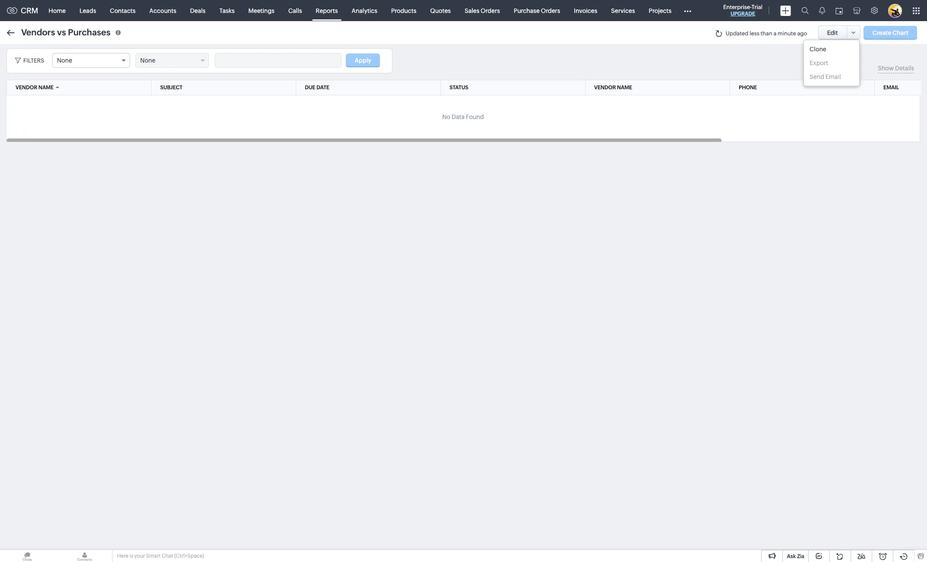 Task type: vqa. For each thing, say whether or not it's contained in the screenshot.
the Other Modules field
no



Task type: describe. For each thing, give the bounding box(es) containing it.
less
[[750, 30, 760, 37]]

create chart
[[873, 29, 909, 36]]

clone
[[810, 46, 827, 53]]

ago
[[798, 30, 808, 37]]

due date
[[305, 85, 330, 91]]

sales
[[465, 7, 480, 14]]

crm link
[[7, 6, 38, 15]]

leads link
[[73, 0, 103, 21]]

status
[[450, 85, 469, 91]]

contacts link
[[103, 0, 142, 21]]

enterprise-
[[724, 4, 752, 10]]

upgrade
[[731, 11, 756, 17]]

crm
[[21, 6, 38, 15]]

chat
[[162, 554, 173, 560]]

your
[[134, 554, 145, 560]]

1 name from the left
[[38, 85, 54, 91]]

contacts
[[110, 7, 136, 14]]

services link
[[604, 0, 642, 21]]

products link
[[384, 0, 423, 21]]

purchase
[[514, 7, 540, 14]]

services
[[611, 7, 635, 14]]

trial
[[752, 4, 763, 10]]

here
[[117, 554, 129, 560]]

analytics link
[[345, 0, 384, 21]]

analytics
[[352, 7, 377, 14]]

2 vendor from the left
[[594, 85, 616, 91]]

found
[[466, 114, 484, 121]]

minute
[[778, 30, 796, 37]]

than
[[761, 30, 773, 37]]

edit
[[827, 29, 838, 36]]

ask zia
[[787, 554, 805, 560]]

tasks
[[219, 7, 235, 14]]

sales orders
[[465, 7, 500, 14]]

1 vendor name from the left
[[16, 85, 54, 91]]

reports
[[316, 7, 338, 14]]

quotes link
[[423, 0, 458, 21]]

phone
[[739, 85, 757, 91]]

contacts image
[[57, 551, 112, 563]]

deals link
[[183, 0, 212, 21]]

search element
[[797, 0, 814, 21]]

email
[[884, 85, 900, 91]]

invoices
[[574, 7, 598, 14]]

projects link
[[642, 0, 679, 21]]

invoices link
[[567, 0, 604, 21]]

create
[[873, 29, 892, 36]]

a
[[774, 30, 777, 37]]

updated less than a minute ago
[[726, 30, 808, 37]]



Task type: locate. For each thing, give the bounding box(es) containing it.
zia
[[797, 554, 805, 560]]

home
[[49, 7, 66, 14]]

ask
[[787, 554, 796, 560]]

updated
[[726, 30, 749, 37]]

home link
[[42, 0, 73, 21]]

data
[[452, 114, 465, 121]]

calls link
[[282, 0, 309, 21]]

None text field
[[215, 54, 341, 67]]

reports link
[[309, 0, 345, 21]]

enterprise-trial upgrade
[[724, 4, 763, 17]]

filters
[[23, 57, 44, 64]]

purchase orders
[[514, 7, 560, 14]]

is
[[130, 554, 133, 560]]

2 orders from the left
[[541, 7, 560, 14]]

date
[[317, 85, 330, 91]]

projects
[[649, 7, 672, 14]]

tasks link
[[212, 0, 242, 21]]

chart
[[893, 29, 909, 36]]

0 horizontal spatial orders
[[481, 7, 500, 14]]

name
[[38, 85, 54, 91], [617, 85, 632, 91]]

orders right sales
[[481, 7, 500, 14]]

products
[[391, 7, 417, 14]]

here is your smart chat (ctrl+space)
[[117, 554, 204, 560]]

smart
[[146, 554, 161, 560]]

no data found
[[442, 114, 484, 121]]

create chart button
[[864, 26, 917, 40]]

1 orders from the left
[[481, 7, 500, 14]]

1 horizontal spatial vendor
[[594, 85, 616, 91]]

2 name from the left
[[617, 85, 632, 91]]

orders right purchase
[[541, 7, 560, 14]]

due
[[305, 85, 316, 91]]

1 horizontal spatial name
[[617, 85, 632, 91]]

1 horizontal spatial vendor name
[[594, 85, 632, 91]]

edit button
[[818, 25, 847, 40]]

0 horizontal spatial vendor
[[16, 85, 37, 91]]

calls
[[288, 7, 302, 14]]

search image
[[802, 7, 809, 14]]

0 horizontal spatial name
[[38, 85, 54, 91]]

1 horizontal spatial orders
[[541, 7, 560, 14]]

(ctrl+space)
[[174, 554, 204, 560]]

no
[[442, 114, 451, 121]]

meetings
[[249, 7, 275, 14]]

purchase orders link
[[507, 0, 567, 21]]

meetings link
[[242, 0, 282, 21]]

1 vendor from the left
[[16, 85, 37, 91]]

deals
[[190, 7, 206, 14]]

vendor
[[16, 85, 37, 91], [594, 85, 616, 91]]

vendor name
[[16, 85, 54, 91], [594, 85, 632, 91]]

sales orders link
[[458, 0, 507, 21]]

accounts
[[149, 7, 176, 14]]

chats image
[[0, 551, 54, 563]]

accounts link
[[142, 0, 183, 21]]

leads
[[80, 7, 96, 14]]

2 vendor name from the left
[[594, 85, 632, 91]]

0 horizontal spatial vendor name
[[16, 85, 54, 91]]

subject
[[160, 85, 183, 91]]

orders for purchase orders
[[541, 7, 560, 14]]

orders
[[481, 7, 500, 14], [541, 7, 560, 14]]

orders for sales orders
[[481, 7, 500, 14]]

quotes
[[430, 7, 451, 14]]



